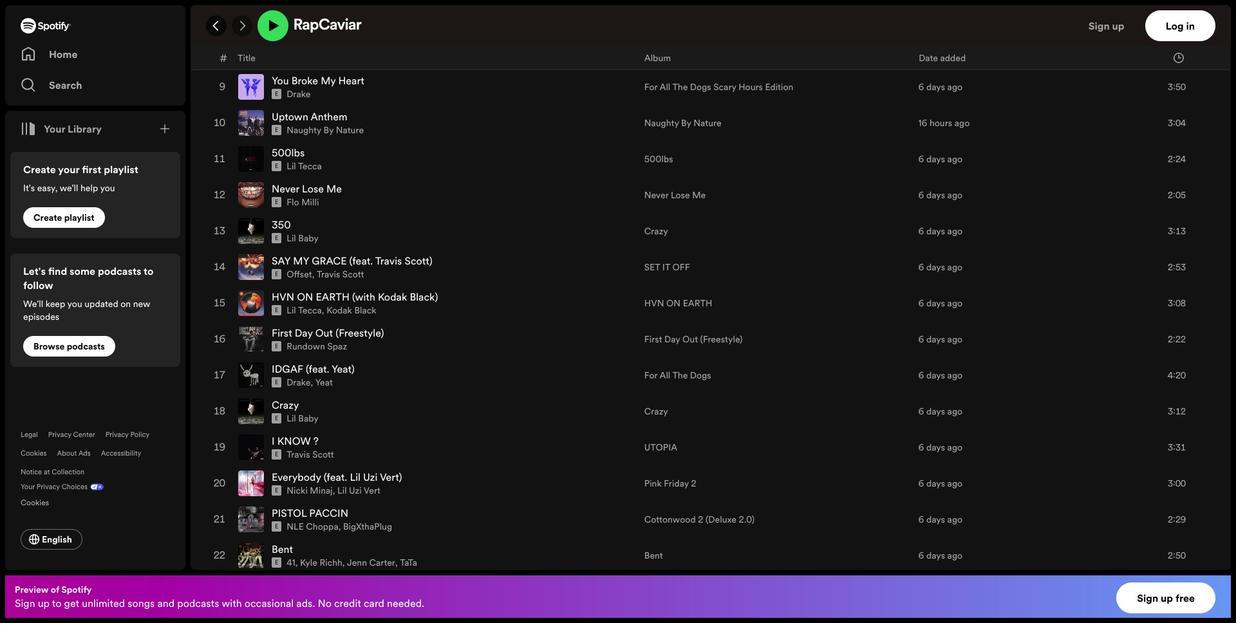 Task type: vqa. For each thing, say whether or not it's contained in the screenshot.
the bottommost All
yes



Task type: locate. For each thing, give the bounding box(es) containing it.
explicit element inside never lose me cell
[[272, 197, 282, 207]]

4 days from the top
[[926, 153, 945, 166]]

2
[[691, 45, 696, 57], [691, 477, 696, 490], [698, 513, 703, 526]]

500lbs for 500lbs e
[[272, 146, 305, 160]]

0 vertical spatial lil tecca link
[[287, 160, 322, 173]]

0 vertical spatial cookies
[[21, 449, 47, 458]]

ago for mmhmm
[[947, 8, 963, 21]]

14 6 days ago from the top
[[919, 513, 963, 526]]

uzi left vert
[[349, 484, 362, 497]]

to left get
[[52, 596, 62, 610]]

pink friday 2 link for 3:00
[[644, 477, 696, 490]]

travis left ?
[[287, 448, 310, 461]]

bigxthaplug up ftcu link
[[287, 16, 336, 28]]

nle choppa , bigxthaplug
[[287, 520, 392, 533]]

1 horizontal spatial hvn
[[644, 297, 664, 310]]

500lbs for 500lbs
[[644, 153, 673, 166]]

sign up free
[[1137, 591, 1195, 605]]

hvn inside hvn on earth (with kodak black) e
[[272, 290, 294, 304]]

cookies link up notice
[[21, 449, 47, 458]]

1 horizontal spatial first day out (freestyle) link
[[644, 333, 743, 346]]

1 horizontal spatial uzi
[[363, 470, 378, 484]]

tecca up first day out (freestyle) e
[[298, 304, 322, 317]]

create down easy,
[[33, 211, 62, 224]]

10 6 days ago from the top
[[919, 369, 963, 382]]

days for pistol paccin
[[926, 513, 945, 526]]

day for first day out (freestyle) e
[[295, 326, 313, 340]]

lil baby link up i know ? link
[[287, 412, 319, 425]]

0 horizontal spatial scott
[[312, 448, 334, 461]]

2.0)
[[739, 513, 755, 526]]

(freestyle) for first day out (freestyle)
[[700, 333, 743, 346]]

0 horizontal spatial bigxthaplug link
[[287, 16, 336, 28]]

0 vertical spatial pink friday 2 link
[[644, 45, 696, 57]]

1 vertical spatial dogs
[[690, 369, 711, 382]]

travis
[[375, 254, 402, 268], [317, 268, 340, 281], [287, 448, 310, 461]]

bigxthaplug link
[[287, 16, 336, 28], [343, 520, 392, 533]]

set
[[644, 261, 660, 274]]

0 vertical spatial drake
[[287, 88, 311, 101]]

10 days from the top
[[926, 369, 945, 382]]

15 days from the top
[[926, 549, 945, 562]]

explicit element inside first day out (freestyle) cell
[[272, 341, 282, 352]]

6 days ago for 500lbs
[[919, 153, 963, 166]]

all for idgaf (feat. yeat)
[[660, 369, 670, 382]]

naughty by nature inside uptown anthem cell
[[287, 124, 364, 137]]

11 6 days ago from the top
[[919, 405, 963, 418]]

500lbs link up never lose me
[[644, 153, 673, 166]]

4 explicit element from the top
[[272, 161, 282, 171]]

mmhmm link up album
[[644, 8, 681, 21]]

jenn carter link
[[347, 556, 395, 569]]

1 drake from the top
[[287, 88, 311, 101]]

0 horizontal spatial up
[[38, 596, 50, 610]]

1 vertical spatial friday
[[664, 477, 689, 490]]

1 the from the top
[[672, 81, 688, 93]]

(feat. inside the idgaf (feat. yeat) e
[[306, 362, 329, 376]]

baby inside 'crazy' cell
[[298, 412, 319, 425]]

2 tecca from the top
[[298, 304, 322, 317]]

browse podcasts
[[33, 340, 105, 353]]

(freestyle) down hvn on earth link
[[700, 333, 743, 346]]

lil up never lose me e
[[287, 160, 296, 173]]

explicit element
[[272, 17, 282, 27], [272, 89, 282, 99], [272, 125, 282, 135], [272, 161, 282, 171], [272, 197, 282, 207], [272, 233, 282, 243], [272, 269, 282, 280], [272, 305, 282, 316], [272, 341, 282, 352], [272, 377, 282, 388], [272, 413, 282, 424], [272, 450, 282, 460], [272, 486, 282, 496], [272, 522, 282, 532], [272, 558, 282, 568]]

(freestyle)
[[336, 326, 384, 340], [700, 333, 743, 346]]

and
[[157, 596, 175, 610]]

500lbs down the uptown
[[272, 146, 305, 160]]

0 horizontal spatial travis
[[287, 448, 310, 461]]

pink friday 2 link up for all the dogs scary hours edition
[[644, 45, 696, 57]]

privacy up about
[[48, 430, 71, 440]]

crazy link up utopia link at the right of page
[[644, 405, 668, 418]]

days for crazy
[[926, 405, 945, 418]]

explicit element inside 'mmhmm' cell
[[272, 17, 282, 27]]

2 lil baby link from the top
[[287, 412, 319, 425]]

all
[[660, 81, 670, 93], [660, 369, 670, 382]]

hvn down offset in the left of the page
[[272, 290, 294, 304]]

8 e from the top
[[275, 307, 278, 314]]

pink friday 2 up for all the dogs scary hours edition
[[644, 45, 696, 57]]

earth up first day out (freestyle)
[[683, 297, 712, 310]]

tecca inside hvn on earth (with kodak black) cell
[[298, 304, 322, 317]]

podcasts right and on the bottom left
[[177, 596, 219, 610]]

500lbs cell
[[238, 142, 634, 177]]

baby for crazy
[[298, 412, 319, 425]]

1 vertical spatial the
[[672, 369, 688, 382]]

1 baby from the top
[[298, 232, 319, 245]]

12 explicit element from the top
[[272, 450, 282, 460]]

3 days from the top
[[926, 81, 945, 93]]

1 vertical spatial scott
[[312, 448, 334, 461]]

day down lil tecca , kodak black
[[295, 326, 313, 340]]

1 vertical spatial drake link
[[287, 376, 311, 389]]

mmhmm link up ftcu
[[272, 1, 314, 16]]

never inside never lose me e
[[272, 182, 299, 196]]

days for first day out (freestyle)
[[926, 333, 945, 346]]

the down # row
[[672, 81, 688, 93]]

1 vertical spatial create
[[33, 211, 62, 224]]

let's
[[23, 264, 46, 278]]

baby up ?
[[298, 412, 319, 425]]

0 horizontal spatial bent
[[272, 542, 293, 556]]

you right keep
[[67, 297, 82, 310]]

10 6 from the top
[[919, 369, 924, 382]]

notice
[[21, 467, 42, 477]]

bent link down the nle
[[272, 542, 293, 556]]

accessibility link
[[101, 449, 141, 458]]

explicit element for 350
[[272, 233, 282, 243]]

me for never lose me e
[[326, 182, 342, 196]]

?
[[313, 434, 319, 448]]

10 e from the top
[[275, 379, 278, 386]]

the down first day out (freestyle)
[[672, 369, 688, 382]]

idgaf (feat. yeat) link
[[272, 362, 355, 376]]

podcasts up on at the left
[[98, 264, 141, 278]]

0 vertical spatial create
[[23, 162, 56, 176]]

1 vertical spatial pink friday 2
[[644, 477, 696, 490]]

5 e from the top
[[275, 198, 278, 206]]

podcasts inside 'let's find some podcasts to follow we'll keep you updated on new episodes'
[[98, 264, 141, 278]]

explicit element inside hvn on earth (with kodak black) cell
[[272, 305, 282, 316]]

explicit element for crazy
[[272, 413, 282, 424]]

1 6 from the top
[[919, 8, 924, 21]]

6 for i know ?
[[919, 441, 924, 454]]

1 vertical spatial bigxthaplug link
[[343, 520, 392, 533]]

choices
[[62, 482, 88, 492]]

15 6 from the top
[[919, 549, 924, 562]]

hvn for hvn on earth (with kodak black) e
[[272, 290, 294, 304]]

you right help on the top left
[[100, 182, 115, 194]]

home
[[49, 47, 78, 61]]

12 6 days ago from the top
[[919, 441, 963, 454]]

0 horizontal spatial day
[[295, 326, 313, 340]]

5 explicit element from the top
[[272, 197, 282, 207]]

log
[[1166, 19, 1184, 33]]

up inside sign up button
[[1112, 19, 1125, 33]]

explicit element inside uptown anthem cell
[[272, 125, 282, 135]]

0 horizontal spatial out
[[315, 326, 333, 340]]

1 horizontal spatial 500lbs link
[[644, 153, 673, 166]]

1 horizontal spatial naughty by nature link
[[644, 117, 721, 130]]

baby inside the 350 cell
[[298, 232, 319, 245]]

(freestyle) for first day out (freestyle) e
[[336, 326, 384, 340]]

first inside first day out (freestyle) e
[[272, 326, 292, 340]]

2:52
[[1168, 45, 1186, 57]]

lil baby inside the 350 cell
[[287, 232, 319, 245]]

create inside button
[[33, 211, 62, 224]]

1 vertical spatial drake
[[287, 376, 311, 389]]

days for 350
[[926, 225, 945, 238]]

2 vertical spatial (feat.
[[324, 470, 347, 484]]

6 days from the top
[[926, 225, 945, 238]]

bigxthaplug link for nle
[[343, 520, 392, 533]]

first day out (freestyle) link down hvn on earth link
[[644, 333, 743, 346]]

explicit element for pistol
[[272, 522, 282, 532]]

1 explicit element from the top
[[272, 17, 282, 27]]

lil tecca link up never lose me e
[[287, 160, 322, 173]]

crazy for crazy
[[644, 405, 668, 418]]

6 days ago for hvn on earth (with kodak black)
[[919, 297, 963, 310]]

7 days from the top
[[926, 261, 945, 274]]

bigxthaplug link for mmhmm
[[287, 16, 336, 28]]

, inside hvn on earth (with kodak black) cell
[[322, 304, 324, 317]]

0 horizontal spatial by
[[324, 124, 334, 137]]

0 vertical spatial you
[[100, 182, 115, 194]]

0 horizontal spatial (freestyle)
[[336, 326, 384, 340]]

first day out (freestyle) e
[[272, 326, 384, 350]]

6 days ago for bent
[[919, 549, 963, 562]]

6 days ago for you broke my heart
[[919, 81, 963, 93]]

up left 'log'
[[1112, 19, 1125, 33]]

bent for bent
[[644, 549, 663, 562]]

nature down for all the dogs scary hours edition
[[694, 117, 721, 130]]

naughty by nature link down 'for all the dogs scary hours edition' 'link' at right
[[644, 117, 721, 130]]

naughty by nature down 'for all the dogs scary hours edition' 'link' at right
[[644, 117, 721, 130]]

1 horizontal spatial bent
[[644, 549, 663, 562]]

days for you broke my heart
[[926, 81, 945, 93]]

e inside bent e
[[275, 559, 278, 567]]

tata link
[[400, 556, 417, 569]]

lil down offset in the left of the page
[[287, 304, 296, 317]]

explicit element inside bent cell
[[272, 558, 282, 568]]

6 6 days ago from the top
[[919, 225, 963, 238]]

crazy down drake , yeat
[[272, 398, 299, 412]]

lil up my
[[287, 232, 296, 245]]

ago for i know ?
[[947, 441, 963, 454]]

6 explicit element from the top
[[272, 233, 282, 243]]

kodak left black
[[327, 304, 352, 317]]

0 vertical spatial dogs
[[690, 81, 711, 93]]

12 6 from the top
[[919, 441, 924, 454]]

6 days ago for crazy
[[919, 405, 963, 418]]

1 horizontal spatial earth
[[683, 297, 712, 310]]

explicit element inside you broke my heart cell
[[272, 89, 282, 99]]

crazy up utopia link at the right of page
[[644, 405, 668, 418]]

dogs down first day out (freestyle)
[[690, 369, 711, 382]]

, inside idgaf (feat. yeat) 'cell'
[[311, 376, 313, 389]]

0 horizontal spatial naughty
[[287, 124, 321, 137]]

crazy
[[644, 225, 668, 238], [272, 398, 299, 412], [644, 405, 668, 418]]

the for you broke my heart
[[672, 81, 688, 93]]

0 vertical spatial lil baby link
[[287, 232, 319, 245]]

1 dogs from the top
[[690, 81, 711, 93]]

ago for everybody (feat. lil uzi vert)
[[947, 477, 963, 490]]

search
[[49, 78, 82, 92]]

1 horizontal spatial bigxthaplug
[[343, 520, 392, 533]]

1 vertical spatial lil baby
[[287, 412, 319, 425]]

2 right album
[[691, 45, 696, 57]]

1 cookies link from the top
[[21, 449, 47, 458]]

9 6 from the top
[[919, 333, 924, 346]]

1 tecca from the top
[[298, 160, 322, 173]]

up inside sign up free button
[[1161, 591, 1173, 605]]

naughty by nature link up the lil tecca
[[287, 124, 364, 137]]

0 horizontal spatial your
[[21, 482, 35, 492]]

earth inside hvn on earth (with kodak black) e
[[316, 290, 350, 304]]

uzi inside everybody (feat. lil uzi vert) e
[[363, 470, 378, 484]]

hvn for hvn on earth
[[644, 297, 664, 310]]

i know ? cell
[[238, 430, 634, 465]]

i know ? e
[[272, 434, 319, 459]]

1 vertical spatial travis scott link
[[287, 448, 334, 461]]

your privacy choices button
[[21, 482, 88, 492]]

explicit element inside 'crazy' cell
[[272, 413, 282, 424]]

2 up cottonwood 2 (deluxe 2.0) link
[[691, 477, 696, 490]]

podcasts right browse
[[67, 340, 105, 353]]

create for playlist
[[33, 211, 62, 224]]

2:29
[[1168, 513, 1186, 526]]

to up new
[[144, 264, 154, 278]]

bent link
[[272, 542, 293, 556], [644, 549, 663, 562]]

earth
[[316, 290, 350, 304], [683, 297, 712, 310]]

idgaf (feat. yeat) e
[[272, 362, 355, 386]]

0 vertical spatial to
[[144, 264, 154, 278]]

drake up the uptown
[[287, 88, 311, 101]]

day up the for all the dogs link
[[664, 333, 680, 346]]

dogs left the scary
[[690, 81, 711, 93]]

added
[[940, 51, 966, 64]]

4 e from the top
[[275, 162, 278, 170]]

explicit element for everybody
[[272, 486, 282, 496]]

explicit element inside idgaf (feat. yeat) 'cell'
[[272, 377, 282, 388]]

1 horizontal spatial sign
[[1089, 19, 1110, 33]]

follow
[[23, 278, 53, 292]]

crazy link for crazy
[[644, 405, 668, 418]]

6 for pistol paccin
[[919, 513, 924, 526]]

cottonwood 2 (deluxe 2.0)
[[644, 513, 755, 526]]

on down offset link
[[297, 290, 313, 304]]

bent inside cell
[[272, 542, 293, 556]]

14 days from the top
[[926, 513, 945, 526]]

day for first day out (freestyle)
[[664, 333, 680, 346]]

15 6 days ago from the top
[[919, 549, 963, 562]]

your inside button
[[44, 122, 65, 136]]

crazy link down drake , yeat
[[272, 398, 299, 412]]

create your first playlist it's easy, we'll help you
[[23, 162, 138, 194]]

13 6 days ago from the top
[[919, 477, 963, 490]]

uzi left vert)
[[363, 470, 378, 484]]

all for you broke my heart
[[660, 81, 670, 93]]

cottonwood 2 (deluxe 2.0) link
[[644, 513, 755, 526]]

1 vertical spatial lil tecca link
[[287, 304, 322, 317]]

scary
[[714, 81, 736, 93]]

3 e from the top
[[275, 126, 278, 134]]

3 6 from the top
[[919, 81, 924, 93]]

14 explicit element from the top
[[272, 522, 282, 532]]

all down first day out (freestyle)
[[660, 369, 670, 382]]

2 dogs from the top
[[690, 369, 711, 382]]

1 all from the top
[[660, 81, 670, 93]]

2 pink friday 2 link from the top
[[644, 477, 696, 490]]

kodak right the (with
[[378, 290, 407, 304]]

lose
[[302, 182, 324, 196], [671, 189, 690, 202]]

for down album
[[644, 81, 658, 93]]

11 6 from the top
[[919, 405, 924, 418]]

first up idgaf
[[272, 326, 292, 340]]

9 explicit element from the top
[[272, 341, 282, 352]]

e inside uptown anthem e
[[275, 126, 278, 134]]

drake for drake , yeat
[[287, 376, 311, 389]]

friday up the cottonwood
[[664, 477, 689, 490]]

3:50
[[1168, 81, 1186, 93]]

2 for from the top
[[644, 369, 658, 382]]

lil baby inside 'crazy' cell
[[287, 412, 319, 425]]

7 6 days ago from the top
[[919, 261, 963, 274]]

lose for never lose me e
[[302, 182, 324, 196]]

drake inside idgaf (feat. yeat) 'cell'
[[287, 376, 311, 389]]

go forward image
[[237, 21, 247, 31]]

you for some
[[67, 297, 82, 310]]

350
[[272, 218, 291, 232]]

hvn on earth link
[[644, 297, 712, 310]]

7 e from the top
[[275, 271, 278, 278]]

explicit element inside everybody (feat. lil uzi vert) cell
[[272, 486, 282, 496]]

(with
[[352, 290, 375, 304]]

naughty by nature up the lil tecca
[[287, 124, 364, 137]]

1 vertical spatial cookies link
[[21, 494, 59, 509]]

1 horizontal spatial playlist
[[104, 162, 138, 176]]

lil inside 500lbs cell
[[287, 160, 296, 173]]

bent
[[272, 542, 293, 556], [644, 549, 663, 562]]

dogs
[[690, 81, 711, 93], [690, 369, 711, 382]]

explicit element inside i know ? cell
[[272, 450, 282, 460]]

create inside the create your first playlist it's easy, we'll help you
[[23, 162, 56, 176]]

bigxthaplug inside 'mmhmm' cell
[[287, 16, 336, 28]]

500lbs link down the uptown
[[272, 146, 305, 160]]

1 vertical spatial pink friday 2 link
[[644, 477, 696, 490]]

lil left vert
[[350, 470, 361, 484]]

9 6 days ago from the top
[[919, 333, 963, 346]]

11 e from the top
[[275, 415, 278, 422]]

crazy for 350
[[644, 225, 668, 238]]

duration element
[[1174, 52, 1184, 63]]

playlist inside the create your first playlist it's easy, we'll help you
[[104, 162, 138, 176]]

notice at collection
[[21, 467, 84, 477]]

podcasts inside preview of spotify sign up to get unlimited songs and podcasts with occasional ads. no credit card needed.
[[177, 596, 219, 610]]

hvn
[[272, 290, 294, 304], [644, 297, 664, 310]]

first for first day out (freestyle) e
[[272, 326, 292, 340]]

top bar and user menu element
[[191, 5, 1231, 46]]

lil
[[287, 160, 296, 173], [287, 232, 296, 245], [287, 304, 296, 317], [287, 412, 296, 425], [350, 470, 361, 484], [337, 484, 347, 497]]

1 horizontal spatial day
[[664, 333, 680, 346]]

e inside everybody (feat. lil uzi vert) e
[[275, 487, 278, 495]]

1 pink friday 2 link from the top
[[644, 45, 696, 57]]

duration image
[[1174, 52, 1184, 63]]

travis right offset in the left of the page
[[317, 268, 340, 281]]

500lbs e
[[272, 146, 305, 170]]

drake link up the uptown
[[287, 88, 311, 101]]

out inside first day out (freestyle) e
[[315, 326, 333, 340]]

days for idgaf (feat. yeat)
[[926, 369, 945, 382]]

0 horizontal spatial never
[[272, 182, 299, 196]]

12 e from the top
[[275, 451, 278, 459]]

e inside hvn on earth (with kodak black) e
[[275, 307, 278, 314]]

never lose me cell
[[238, 178, 634, 213]]

1 vertical spatial for
[[644, 369, 658, 382]]

ads
[[78, 449, 91, 458]]

say my grace (feat. travis scott) e
[[272, 254, 432, 278]]

0 horizontal spatial never lose me link
[[272, 182, 342, 196]]

2 vertical spatial podcasts
[[177, 596, 219, 610]]

500lbs inside cell
[[272, 146, 305, 160]]

earth for hvn on earth (with kodak black) e
[[316, 290, 350, 304]]

friday up for all the dogs scary hours edition
[[664, 45, 689, 57]]

1 vertical spatial 2
[[691, 477, 696, 490]]

8 days from the top
[[926, 297, 945, 310]]

never lose me link inside cell
[[272, 182, 342, 196]]

dogs for you broke my heart
[[690, 81, 711, 93]]

1 horizontal spatial (freestyle)
[[700, 333, 743, 346]]

the for idgaf (feat. yeat)
[[672, 369, 688, 382]]

1 horizontal spatial never
[[644, 189, 669, 202]]

0 vertical spatial cookies link
[[21, 449, 47, 458]]

earth for hvn on earth
[[683, 297, 712, 310]]

0 horizontal spatial first
[[272, 326, 292, 340]]

lil inside 'crazy' cell
[[287, 412, 296, 425]]

mmhmm inside cell
[[272, 1, 314, 16]]

explicit element inside 500lbs cell
[[272, 161, 282, 171]]

bigxthaplug link inside 'mmhmm' cell
[[287, 16, 336, 28]]

cookies down your privacy choices button
[[21, 497, 49, 508]]

on inside hvn on earth (with kodak black) e
[[297, 290, 313, 304]]

you inside 'let's find some podcasts to follow we'll keep you updated on new episodes'
[[67, 297, 82, 310]]

8 explicit element from the top
[[272, 305, 282, 316]]

0 vertical spatial travis scott link
[[317, 268, 364, 281]]

create playlist
[[33, 211, 94, 224]]

bent down the nle
[[272, 542, 293, 556]]

find
[[48, 264, 67, 278]]

hvn down set
[[644, 297, 664, 310]]

travis inside i know ? cell
[[287, 448, 310, 461]]

(feat. inside say my grace (feat. travis scott) e
[[349, 254, 373, 268]]

1:59
[[1168, 8, 1186, 21]]

(feat. inside everybody (feat. lil uzi vert) e
[[324, 470, 347, 484]]

pink friday 2 for 2:52
[[644, 45, 696, 57]]

privacy up accessibility link on the left of page
[[105, 430, 129, 440]]

1 lil tecca link from the top
[[287, 160, 322, 173]]

0 horizontal spatial you
[[67, 297, 82, 310]]

date
[[919, 51, 938, 64]]

e inside mmhmm e
[[275, 18, 278, 26]]

lil baby link inside the 350 cell
[[287, 232, 319, 245]]

mmhmm up ftcu
[[272, 1, 314, 16]]

1 vertical spatial you
[[67, 297, 82, 310]]

0 vertical spatial drake link
[[287, 88, 311, 101]]

2 all from the top
[[660, 369, 670, 382]]

e inside 350 e
[[275, 234, 278, 242]]

6 for idgaf (feat. yeat)
[[919, 369, 924, 382]]

rundown
[[287, 340, 325, 353]]

2 horizontal spatial up
[[1161, 591, 1173, 605]]

2 horizontal spatial sign
[[1137, 591, 1158, 605]]

sign for sign up
[[1089, 19, 1110, 33]]

2 drake from the top
[[287, 376, 311, 389]]

2 friday from the top
[[664, 477, 689, 490]]

13 days from the top
[[926, 477, 945, 490]]

1 horizontal spatial never lose me link
[[644, 189, 706, 202]]

lil tecca link up rundown
[[287, 304, 322, 317]]

drake left yeat link
[[287, 376, 311, 389]]

6 days ago
[[919, 8, 963, 21], [919, 45, 963, 57], [919, 81, 963, 93], [919, 153, 963, 166], [919, 189, 963, 202], [919, 225, 963, 238], [919, 261, 963, 274], [919, 297, 963, 310], [919, 333, 963, 346], [919, 369, 963, 382], [919, 405, 963, 418], [919, 441, 963, 454], [919, 477, 963, 490], [919, 513, 963, 526], [919, 549, 963, 562]]

days for everybody (feat. lil uzi vert)
[[926, 477, 945, 490]]

1 horizontal spatial me
[[692, 189, 706, 202]]

e inside the 'you broke my heart e'
[[275, 90, 278, 98]]

1 vertical spatial cookies
[[21, 497, 49, 508]]

lil up know in the left of the page
[[287, 412, 296, 425]]

tecca inside 500lbs cell
[[298, 160, 322, 173]]

all down album
[[660, 81, 670, 93]]

(freestyle) inside first day out (freestyle) e
[[336, 326, 384, 340]]

3 6 days ago from the top
[[919, 81, 963, 93]]

9 days from the top
[[926, 333, 945, 346]]

scott up hvn on earth (with kodak black) link
[[342, 268, 364, 281]]

playlist down help on the top left
[[64, 211, 94, 224]]

11 explicit element from the top
[[272, 413, 282, 424]]

on down set it off link
[[666, 297, 681, 310]]

mmhmm for mmhmm e
[[272, 1, 314, 16]]

2 baby from the top
[[298, 412, 319, 425]]

ago for bent
[[947, 549, 963, 562]]

2 6 days ago from the top
[[919, 45, 963, 57]]

2 lil baby from the top
[[287, 412, 319, 425]]

your for your privacy choices
[[21, 482, 35, 492]]

1 horizontal spatial naughty
[[644, 117, 679, 130]]

everybody
[[272, 470, 321, 484]]

first day out (freestyle) link
[[272, 326, 384, 340], [644, 333, 743, 346]]

0 vertical spatial for
[[644, 81, 658, 93]]

0 vertical spatial bigxthaplug link
[[287, 16, 336, 28]]

9 e from the top
[[275, 343, 278, 350]]

nature down heart
[[336, 124, 364, 137]]

tecca for lil tecca , kodak black
[[298, 304, 322, 317]]

lil inside everybody (feat. lil uzi vert) e
[[350, 470, 361, 484]]

bigxthaplug up jenn carter link
[[343, 520, 392, 533]]

0 horizontal spatial kodak
[[327, 304, 352, 317]]

1 vertical spatial (feat.
[[306, 362, 329, 376]]

earth down offset , travis scott
[[316, 290, 350, 304]]

ago for say my grace (feat. travis scott)
[[947, 261, 963, 274]]

main element
[[5, 5, 185, 570]]

bent down the cottonwood
[[644, 549, 663, 562]]

1 vertical spatial all
[[660, 369, 670, 382]]

0 vertical spatial pink
[[644, 45, 662, 57]]

for down first day out (freestyle)
[[644, 369, 658, 382]]

day
[[295, 326, 313, 340], [664, 333, 680, 346]]

7 6 from the top
[[919, 261, 924, 274]]

e inside 500lbs e
[[275, 162, 278, 170]]

6 days ago for mmhmm
[[919, 8, 963, 21]]

lil baby up my
[[287, 232, 319, 245]]

1 horizontal spatial kodak
[[378, 290, 407, 304]]

1 horizontal spatial mmhmm link
[[644, 8, 681, 21]]

ago for idgaf (feat. yeat)
[[947, 369, 963, 382]]

6 for first day out (freestyle)
[[919, 333, 924, 346]]

2 pink friday 2 from the top
[[644, 477, 696, 490]]

0 vertical spatial 2
[[691, 45, 696, 57]]

bent link down the cottonwood
[[644, 549, 663, 562]]

kodak
[[378, 290, 407, 304], [327, 304, 352, 317]]

1 pink from the top
[[644, 45, 662, 57]]

5 days from the top
[[926, 189, 945, 202]]

3 explicit element from the top
[[272, 125, 282, 135]]

1 e from the top
[[275, 18, 278, 26]]

never lose me link
[[272, 182, 342, 196], [644, 189, 706, 202]]

for for idgaf (feat. yeat)
[[644, 369, 658, 382]]

we'll
[[23, 297, 43, 310]]

e inside i know ? e
[[275, 451, 278, 459]]

11 days from the top
[[926, 405, 945, 418]]

5 6 from the top
[[919, 189, 924, 202]]

8 6 from the top
[[919, 297, 924, 310]]

tecca up never lose me e
[[298, 160, 322, 173]]

easy,
[[37, 182, 58, 194]]

notice at collection link
[[21, 467, 84, 477]]

explicit element inside say my grace (feat. travis scott) cell
[[272, 269, 282, 280]]

1 horizontal spatial to
[[144, 264, 154, 278]]

1 vertical spatial lil baby link
[[287, 412, 319, 425]]

cookies link
[[21, 449, 47, 458], [21, 494, 59, 509]]

playlist right first
[[104, 162, 138, 176]]

bigxthaplug link up jenn carter link
[[343, 520, 392, 533]]

7 explicit element from the top
[[272, 269, 282, 280]]

15 e from the top
[[275, 559, 278, 567]]

hvn on earth (with kodak black) cell
[[238, 286, 634, 321]]

0 vertical spatial the
[[672, 81, 688, 93]]

15 explicit element from the top
[[272, 558, 282, 568]]

ago for 500lbs
[[947, 153, 963, 166]]

vert
[[364, 484, 380, 497]]

2 the from the top
[[672, 369, 688, 382]]

1 days from the top
[[926, 8, 945, 21]]

say
[[272, 254, 290, 268]]

first up the for all the dogs link
[[644, 333, 662, 346]]

your down notice
[[21, 482, 35, 492]]

16 hours ago
[[919, 117, 970, 130]]

10 explicit element from the top
[[272, 377, 282, 388]]

1 horizontal spatial mmhmm
[[644, 8, 681, 21]]

2 horizontal spatial travis
[[375, 254, 402, 268]]

2 for 3:00
[[691, 477, 696, 490]]

your
[[58, 162, 79, 176]]

your
[[44, 122, 65, 136], [21, 482, 35, 492]]

travis left 'scott)'
[[375, 254, 402, 268]]

2 e from the top
[[275, 90, 278, 98]]

crazy link up set
[[644, 225, 668, 238]]

days for bent
[[926, 549, 945, 562]]

california consumer privacy act (ccpa) opt-out icon image
[[88, 482, 104, 494]]

6 days ago for 350
[[919, 225, 963, 238]]

0 vertical spatial lil baby
[[287, 232, 319, 245]]

1 horizontal spatial nature
[[694, 117, 721, 130]]

2 left (deluxe
[[698, 513, 703, 526]]

2 explicit element from the top
[[272, 89, 282, 99]]

lil baby for 350
[[287, 232, 319, 245]]

lil baby link up my
[[287, 232, 319, 245]]

playlist inside button
[[64, 211, 94, 224]]

1 lil baby link from the top
[[287, 232, 319, 245]]

1 horizontal spatial scott
[[342, 268, 364, 281]]

by inside uptown anthem cell
[[324, 124, 334, 137]]

12 days from the top
[[926, 441, 945, 454]]

1 horizontal spatial lose
[[671, 189, 690, 202]]

card
[[364, 596, 384, 610]]

mmhmm cell
[[238, 0, 634, 32]]

lil baby link inside 'crazy' cell
[[287, 412, 319, 425]]

0 horizontal spatial sign
[[15, 596, 35, 610]]

1 horizontal spatial bigxthaplug link
[[343, 520, 392, 533]]

14 e from the top
[[275, 523, 278, 531]]

500lbs link
[[272, 146, 305, 160], [644, 153, 673, 166]]

0 vertical spatial friday
[[664, 45, 689, 57]]

sign up
[[1089, 19, 1125, 33]]

6 days ago for never lose me
[[919, 189, 963, 202]]

drake link left yeat link
[[287, 376, 311, 389]]

0 horizontal spatial playlist
[[64, 211, 94, 224]]

1 friday from the top
[[664, 45, 689, 57]]

1 vertical spatial podcasts
[[67, 340, 105, 353]]

0 vertical spatial playlist
[[104, 162, 138, 176]]

0 horizontal spatial nature
[[336, 124, 364, 137]]

naughty by nature
[[644, 117, 721, 130], [287, 124, 364, 137]]

explicit element inside the 350 cell
[[272, 233, 282, 243]]

hvn on earth (with kodak black) e
[[272, 290, 438, 314]]

6 e from the top
[[275, 234, 278, 242]]

updated
[[85, 297, 118, 310]]

0 vertical spatial podcasts
[[98, 264, 141, 278]]

day inside first day out (freestyle) e
[[295, 326, 313, 340]]

your left library
[[44, 122, 65, 136]]

lose inside never lose me e
[[302, 182, 324, 196]]

me inside never lose me e
[[326, 182, 342, 196]]

1 horizontal spatial first
[[644, 333, 662, 346]]

drake inside you broke my heart cell
[[287, 88, 311, 101]]

4 6 days ago from the top
[[919, 153, 963, 166]]

1 vertical spatial pink
[[644, 477, 662, 490]]

2 cookies link from the top
[[21, 494, 59, 509]]

explicit element for say
[[272, 269, 282, 280]]

5 6 days ago from the top
[[919, 189, 963, 202]]

(feat. for lil
[[324, 470, 347, 484]]

explicit element inside pistol paccin cell
[[272, 522, 282, 532]]

first day out (freestyle)
[[644, 333, 743, 346]]

1 for from the top
[[644, 81, 658, 93]]

6 for never lose me
[[919, 189, 924, 202]]

6 for 500lbs
[[919, 153, 924, 166]]

13 6 from the top
[[919, 477, 924, 490]]

0 horizontal spatial lose
[[302, 182, 324, 196]]

black)
[[410, 290, 438, 304]]

search link
[[21, 72, 170, 98]]

cookies link down your privacy choices button
[[21, 494, 59, 509]]

13 explicit element from the top
[[272, 486, 282, 496]]

pink friday 2 up the cottonwood
[[644, 477, 696, 490]]

sign inside top bar and user menu element
[[1089, 19, 1110, 33]]

album
[[644, 51, 671, 64]]

500lbs up never lose me
[[644, 153, 673, 166]]

0 horizontal spatial to
[[52, 596, 62, 610]]

baby up my
[[298, 232, 319, 245]]

6 6 from the top
[[919, 225, 924, 238]]

you inside the create your first playlist it's easy, we'll help you
[[100, 182, 115, 194]]

lil baby up i know ? link
[[287, 412, 319, 425]]

travis scott link
[[317, 268, 364, 281], [287, 448, 334, 461]]



Task type: describe. For each thing, give the bounding box(es) containing it.
you for first
[[100, 182, 115, 194]]

date added
[[919, 51, 966, 64]]

6 days ago for idgaf (feat. yeat)
[[919, 369, 963, 382]]

lil baby link for crazy
[[287, 412, 319, 425]]

explicit element for hvn
[[272, 305, 282, 316]]

preview of spotify sign up to get unlimited songs and podcasts with occasional ads. no credit card needed.
[[15, 583, 424, 610]]

me for never lose me
[[692, 189, 706, 202]]

e inside the idgaf (feat. yeat) e
[[275, 379, 278, 386]]

explicit element for bent
[[272, 558, 282, 568]]

lil baby for crazy
[[287, 412, 319, 425]]

i know ? link
[[272, 434, 319, 448]]

utopia
[[644, 441, 678, 454]]

mmhmm for mmhmm
[[644, 8, 681, 21]]

crazy inside cell
[[272, 398, 299, 412]]

travis inside say my grace (feat. travis scott) e
[[375, 254, 402, 268]]

some
[[70, 264, 95, 278]]

spotify image
[[21, 18, 71, 33]]

rundown spaz link
[[287, 340, 347, 353]]

naughty inside uptown anthem cell
[[287, 124, 321, 137]]

your library
[[44, 122, 102, 136]]

up inside preview of spotify sign up to get unlimited songs and podcasts with occasional ads. no credit card needed.
[[38, 596, 50, 610]]

tata
[[400, 556, 417, 569]]

1 horizontal spatial travis
[[317, 268, 340, 281]]

out for first day out (freestyle) e
[[315, 326, 333, 340]]

browse podcasts link
[[23, 336, 115, 357]]

out for first day out (freestyle)
[[682, 333, 698, 346]]

idgaf (feat. yeat) cell
[[238, 358, 634, 393]]

3:00
[[1168, 477, 1186, 490]]

6 days ago for pistol paccin
[[919, 513, 963, 526]]

500lbs link inside cell
[[272, 146, 305, 160]]

privacy policy
[[105, 430, 150, 440]]

ftcu link
[[272, 37, 298, 52]]

friday for 3:00
[[664, 477, 689, 490]]

days for say my grace (feat. travis scott)
[[926, 261, 945, 274]]

0 horizontal spatial first day out (freestyle) link
[[272, 326, 384, 340]]

2 drake link from the top
[[287, 376, 311, 389]]

naughty by nature for right naughty by nature link
[[644, 117, 721, 130]]

kyle
[[300, 556, 317, 569]]

pistol paccin cell
[[238, 502, 634, 537]]

occasional
[[244, 596, 294, 610]]

ago for crazy
[[947, 405, 963, 418]]

songs
[[128, 596, 155, 610]]

everybody (feat. lil uzi vert) cell
[[238, 466, 634, 501]]

nature inside uptown anthem cell
[[336, 124, 364, 137]]

2 6 from the top
[[919, 45, 924, 57]]

up for sign up free
[[1161, 591, 1173, 605]]

2 lil tecca link from the top
[[287, 304, 322, 317]]

1 cookies from the top
[[21, 449, 47, 458]]

ago for uptown anthem
[[955, 117, 970, 130]]

minaj
[[310, 484, 333, 497]]

uptown anthem cell
[[238, 106, 634, 140]]

e inside "crazy e"
[[275, 415, 278, 422]]

6 for everybody (feat. lil uzi vert)
[[919, 477, 924, 490]]

library
[[68, 122, 102, 136]]

2 vertical spatial 2
[[698, 513, 703, 526]]

nicki minaj , lil uzi vert
[[287, 484, 380, 497]]

scott inside i know ? cell
[[312, 448, 334, 461]]

sign up button
[[1083, 10, 1145, 41]]

lil baby link for 350
[[287, 232, 319, 245]]

lil inside hvn on earth (with kodak black) cell
[[287, 304, 296, 317]]

your privacy choices
[[21, 482, 88, 492]]

ago for pistol paccin
[[947, 513, 963, 526]]

yeat)
[[332, 362, 355, 376]]

ago for hvn on earth (with kodak black)
[[947, 297, 963, 310]]

uptown
[[272, 110, 308, 124]]

1 horizontal spatial bent link
[[644, 549, 663, 562]]

black
[[354, 304, 376, 317]]

baby for 350
[[298, 232, 319, 245]]

350 link
[[272, 218, 291, 232]]

to inside 'let's find some podcasts to follow we'll keep you updated on new episodes'
[[144, 264, 154, 278]]

collection
[[52, 467, 84, 477]]

days for 500lbs
[[926, 153, 945, 166]]

crazy cell
[[238, 394, 634, 429]]

privacy for privacy center
[[48, 430, 71, 440]]

choppa
[[306, 520, 338, 533]]

hvn on earth
[[644, 297, 712, 310]]

explicit element for you
[[272, 89, 282, 99]]

crazy link for 350
[[644, 225, 668, 238]]

6 for 350
[[919, 225, 924, 238]]

1 drake link from the top
[[287, 88, 311, 101]]

2 for 2:52
[[691, 45, 696, 57]]

go back image
[[211, 21, 221, 31]]

pink for 2:52
[[644, 45, 662, 57]]

0 horizontal spatial bent link
[[272, 542, 293, 556]]

on for hvn on earth (with kodak black) e
[[297, 290, 313, 304]]

ago for 350
[[947, 225, 963, 238]]

scott)
[[405, 254, 432, 268]]

let's find some podcasts to follow we'll keep you updated on new episodes
[[23, 264, 154, 323]]

about ads
[[57, 449, 91, 458]]

spaz
[[327, 340, 347, 353]]

sign inside preview of spotify sign up to get unlimited songs and podcasts with occasional ads. no credit card needed.
[[15, 596, 35, 610]]

nle
[[287, 520, 304, 533]]

on for hvn on earth
[[666, 297, 681, 310]]

no
[[318, 596, 332, 610]]

e inside say my grace (feat. travis scott) e
[[275, 271, 278, 278]]

6 for say my grace (feat. travis scott)
[[919, 261, 924, 274]]

6 days ago for i know ?
[[919, 441, 963, 454]]

off
[[673, 261, 690, 274]]

pistol paccin e
[[272, 506, 348, 531]]

rapcaviar
[[294, 18, 362, 33]]

first for first day out (freestyle)
[[644, 333, 662, 346]]

scott inside cell
[[342, 268, 364, 281]]

keep
[[46, 297, 65, 310]]

about ads link
[[57, 449, 91, 458]]

crazy link inside cell
[[272, 398, 299, 412]]

at
[[44, 467, 50, 477]]

lose for never lose me
[[671, 189, 690, 202]]

bent cell
[[238, 538, 634, 573]]

explicit element for i
[[272, 450, 282, 460]]

offset , travis scott
[[287, 268, 364, 281]]

lil inside the 350 cell
[[287, 232, 296, 245]]

days for never lose me
[[926, 189, 945, 202]]

grace
[[312, 254, 347, 268]]

for all the dogs scary hours edition
[[644, 81, 793, 93]]

3:04
[[1168, 117, 1186, 130]]

(feat. for yeat)
[[306, 362, 329, 376]]

ago for first day out (freestyle)
[[947, 333, 963, 346]]

hours
[[930, 117, 952, 130]]

center
[[73, 430, 95, 440]]

1 horizontal spatial by
[[681, 117, 691, 130]]

2:24
[[1168, 153, 1186, 166]]

know
[[277, 434, 311, 448]]

tecca for lil tecca
[[298, 160, 322, 173]]

flo milli
[[287, 196, 319, 209]]

2 days from the top
[[926, 45, 945, 57]]

credit
[[334, 596, 361, 610]]

on
[[121, 297, 131, 310]]

jenn
[[347, 556, 367, 569]]

english button
[[21, 529, 82, 550]]

hours
[[739, 81, 763, 93]]

title
[[238, 51, 256, 64]]

you broke my heart cell
[[238, 70, 634, 104]]

350 cell
[[238, 214, 634, 249]]

e inside pistol paccin e
[[275, 523, 278, 531]]

for all the dogs link
[[644, 369, 711, 382]]

drake , yeat
[[287, 376, 333, 389]]

richh
[[320, 556, 342, 569]]

kodak inside hvn on earth (with kodak black) e
[[378, 290, 407, 304]]

, inside pistol paccin cell
[[338, 520, 341, 533]]

first
[[82, 162, 101, 176]]

first day out (freestyle) cell
[[238, 322, 634, 357]]

everybody (feat. lil uzi vert) e
[[272, 470, 402, 495]]

never lose me
[[644, 189, 706, 202]]

lil right minaj
[[337, 484, 347, 497]]

podcasts inside 'link'
[[67, 340, 105, 353]]

# row
[[207, 46, 1215, 70]]

sign for sign up free
[[1137, 591, 1158, 605]]

e inside first day out (freestyle) e
[[275, 343, 278, 350]]

set it off
[[644, 261, 690, 274]]

6 for bent
[[919, 549, 924, 562]]

heart
[[338, 74, 364, 88]]

unlimited
[[82, 596, 125, 610]]

offset
[[287, 268, 312, 281]]

about
[[57, 449, 77, 458]]

6 for crazy
[[919, 405, 924, 418]]

my
[[321, 74, 336, 88]]

never for never lose me
[[644, 189, 669, 202]]

2:53
[[1168, 261, 1186, 274]]

say my grace (feat. travis scott) cell
[[238, 250, 634, 285]]

bent for bent e
[[272, 542, 293, 556]]

2 cookies from the top
[[21, 497, 49, 508]]

6 for hvn on earth (with kodak black)
[[919, 297, 924, 310]]

pink friday 2 for 3:00
[[644, 477, 696, 490]]

legal link
[[21, 430, 38, 440]]

privacy for privacy policy
[[105, 430, 129, 440]]

uptown anthem link
[[272, 110, 347, 124]]

0 horizontal spatial mmhmm link
[[272, 1, 314, 16]]

create for your
[[23, 162, 56, 176]]

# column header
[[220, 46, 227, 69]]

to inside preview of spotify sign up to get unlimited songs and podcasts with occasional ads. no credit card needed.
[[52, 596, 62, 610]]

days for i know ?
[[926, 441, 945, 454]]

for all the dogs
[[644, 369, 711, 382]]

explicit element for uptown
[[272, 125, 282, 135]]

pink friday 2 link for 2:52
[[644, 45, 696, 57]]

kyle richh link
[[300, 556, 342, 569]]

explicit element for first
[[272, 341, 282, 352]]

3:31
[[1168, 441, 1186, 454]]

0 horizontal spatial naughty by nature link
[[287, 124, 364, 137]]

browse
[[33, 340, 65, 353]]

bent e
[[272, 542, 293, 567]]

ftcu
[[272, 37, 298, 52]]

never lose me e
[[272, 182, 342, 206]]

carter
[[369, 556, 395, 569]]

for for you broke my heart
[[644, 81, 658, 93]]

travis scott link for travis
[[317, 268, 364, 281]]

travis scott link for ?
[[287, 448, 334, 461]]

mmhmm e
[[272, 1, 314, 26]]

ads.
[[296, 596, 315, 610]]

nicki
[[287, 484, 308, 497]]

e inside never lose me e
[[275, 198, 278, 206]]

never for never lose me e
[[272, 182, 299, 196]]

ftcu cell
[[238, 34, 634, 68]]

ago for you broke my heart
[[947, 81, 963, 93]]

explicit element for 500lbs
[[272, 161, 282, 171]]

crazy e
[[272, 398, 299, 422]]

cottonwood
[[644, 513, 696, 526]]

travis scott
[[287, 448, 334, 461]]

0 horizontal spatial uzi
[[349, 484, 362, 497]]

it
[[662, 261, 670, 274]]

paccin
[[309, 506, 348, 520]]

, inside everybody (feat. lil uzi vert) cell
[[333, 484, 335, 497]]

dogs for idgaf (feat. yeat)
[[690, 369, 711, 382]]

i
[[272, 434, 275, 448]]

days for hvn on earth (with kodak black)
[[926, 297, 945, 310]]

you
[[272, 74, 289, 88]]

privacy down at
[[37, 482, 60, 492]]

6 days ago for everybody (feat. lil uzi vert)
[[919, 477, 963, 490]]

, inside say my grace (feat. travis scott) cell
[[312, 268, 314, 281]]

log in
[[1166, 19, 1195, 33]]

bigxthaplug inside pistol paccin cell
[[343, 520, 392, 533]]

friday for 2:52
[[664, 45, 689, 57]]

explicit element for mmhmm
[[272, 17, 282, 27]]



